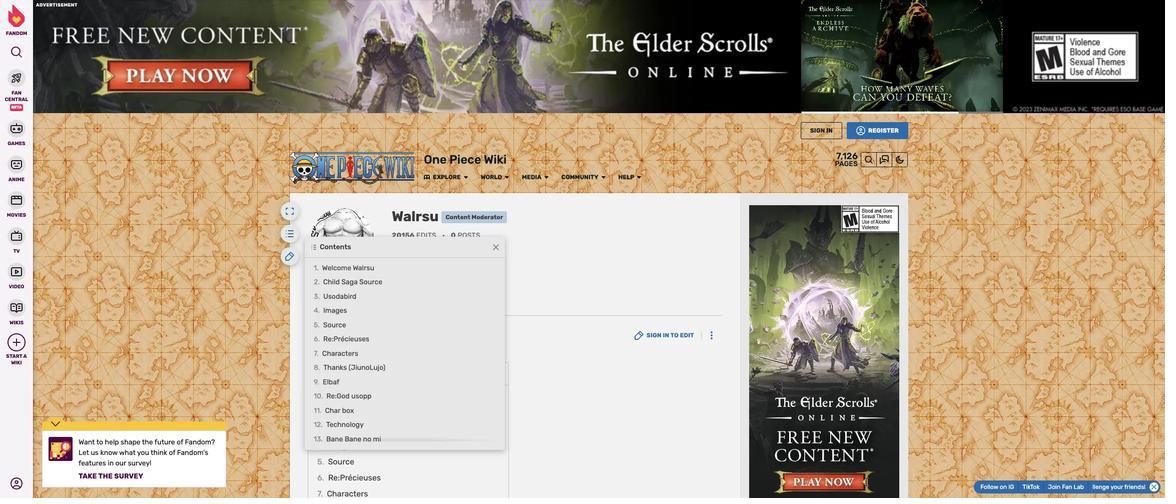 Task type: locate. For each thing, give the bounding box(es) containing it.
3 for 'contents' navigation
[[317, 425, 322, 434]]

5
[[314, 321, 318, 329], [317, 457, 322, 466]]

world
[[481, 174, 502, 181]]

(jiunolujo)
[[349, 364, 386, 372]]

0 horizontal spatial of
[[169, 449, 175, 457]]

child inside 'contents' navigation
[[328, 409, 347, 418]]

re:‎précieuses down bane bane no mi
[[328, 473, 381, 482]]

characters
[[322, 349, 358, 358]]

1 horizontal spatial in
[[663, 332, 670, 339]]

0 vertical spatial welcome walrsu
[[322, 264, 374, 272]]

0 vertical spatial sign
[[810, 127, 825, 134]]

20156
[[392, 231, 415, 240]]

1 inside navigation
[[314, 264, 317, 272]]

sign for sign in
[[810, 127, 825, 134]]

to inside sign in to edit link
[[671, 332, 679, 339]]

explore link
[[424, 174, 461, 181]]

4 for navigation containing contents
[[314, 306, 318, 315]]

contents navigation
[[308, 362, 509, 498]]

games
[[8, 141, 25, 147]]

6 for 'contents' navigation
[[317, 473, 322, 482]]

0 posts
[[451, 231, 480, 240]]

re:‎précieuses inside navigation
[[323, 335, 369, 344]]

child
[[323, 278, 340, 286], [328, 409, 347, 418]]

images inside navigation
[[323, 306, 347, 315]]

child saga source down usopp on the bottom left of page
[[328, 409, 396, 418]]

images up characters
[[323, 306, 347, 315]]

wiki for start a wiki
[[11, 360, 22, 366]]

0 vertical spatial walrsu
[[392, 208, 439, 225]]

fandom's
[[177, 449, 208, 457]]

1 horizontal spatial of
[[177, 438, 183, 447]]

1 vertical spatial 3
[[317, 425, 322, 434]]

tiny image down the moderator
[[493, 244, 499, 250]]

1 vertical spatial welcome
[[327, 393, 360, 402]]

5 for navigation containing contents
[[314, 321, 318, 329]]

movies
[[7, 212, 26, 218]]

0 vertical spatial 4
[[314, 306, 318, 315]]

about link
[[314, 298, 335, 306]]

4 inside 'contents' navigation
[[317, 441, 322, 450]]

6 inside 'contents' navigation
[[317, 473, 322, 482]]

of
[[177, 438, 183, 447], [169, 449, 175, 457]]

tiny image
[[424, 174, 430, 180], [504, 174, 510, 180], [544, 174, 550, 180], [637, 174, 643, 180], [493, 244, 499, 250]]

6 down 13
[[317, 473, 322, 482]]

tiny image right world link
[[504, 174, 510, 180]]

0 vertical spatial saga
[[342, 278, 358, 286]]

help
[[105, 438, 119, 447]]

0 vertical spatial contents
[[320, 243, 351, 251]]

us
[[91, 449, 99, 457]]

on
[[1000, 484, 1007, 491]]

let
[[79, 449, 89, 457]]

community
[[562, 174, 599, 181]]

0 horizontal spatial to
[[96, 438, 103, 447]]

welcome
[[322, 264, 351, 272], [327, 393, 360, 402]]

2 inside 'contents' navigation
[[317, 409, 322, 418]]

join
[[1048, 484, 1061, 491]]

child saga source for navigation containing contents
[[323, 278, 383, 286]]

6 up 7
[[314, 335, 318, 344]]

0 vertical spatial 1
[[314, 264, 317, 272]]

1 vertical spatial child
[[328, 409, 347, 418]]

to
[[671, 332, 679, 339], [96, 438, 103, 447]]

1 up about link
[[314, 264, 317, 272]]

5 down 13
[[317, 457, 322, 466]]

0 vertical spatial of
[[177, 438, 183, 447]]

1 horizontal spatial 1
[[317, 393, 321, 402]]

1 vertical spatial welcome walrsu
[[327, 393, 387, 402]]

0 vertical spatial 5
[[314, 321, 318, 329]]

walrsu up "talk"
[[353, 264, 374, 272]]

1 horizontal spatial wiki
[[484, 153, 507, 167]]

child inside navigation
[[323, 278, 340, 286]]

child saga source up "talk"
[[323, 278, 383, 286]]

1 for navigation containing contents
[[314, 264, 317, 272]]

0 vertical spatial child saga source
[[323, 278, 383, 286]]

in left our
[[108, 459, 114, 468]]

start
[[6, 353, 22, 359]]

to left edit
[[671, 332, 679, 339]]

of down future
[[169, 449, 175, 457]]

saga inside 'contents' element
[[342, 278, 358, 286]]

sign left "in"
[[810, 127, 825, 134]]

5 inside navigation
[[314, 321, 318, 329]]

fandom link
[[0, 5, 33, 37]]

1 vertical spatial usodabird
[[328, 425, 366, 434]]

welcome up char box
[[327, 393, 360, 402]]

fan up the central
[[11, 90, 22, 96]]

survey
[[114, 472, 143, 481]]

one
[[424, 153, 447, 167]]

1 horizontal spatial sign
[[810, 127, 825, 134]]

take
[[79, 472, 97, 481]]

advertisement region
[[33, 0, 1166, 113], [749, 205, 900, 498]]

4 inside navigation
[[314, 306, 318, 315]]

7,126
[[837, 151, 858, 162]]

contents element
[[281, 225, 505, 450]]

1 horizontal spatial bane
[[345, 435, 362, 443]]

fan left lab
[[1062, 484, 1073, 491]]

llenge your friends!
[[1093, 483, 1146, 490]]

tiktok
[[1023, 484, 1040, 491]]

1 bane from the left
[[326, 435, 343, 443]]

7
[[314, 349, 317, 358]]

saga up technology
[[349, 409, 368, 418]]

1 vertical spatial images
[[328, 441, 355, 450]]

1 vertical spatial sign
[[647, 332, 662, 339]]

0 vertical spatial wiki
[[484, 153, 507, 167]]

walrsu down (jiunolujo) at the left of page
[[362, 393, 387, 402]]

edits
[[416, 231, 437, 240]]

features
[[79, 459, 106, 468]]

re:‎précieuses up characters
[[323, 335, 369, 344]]

tiny image down one
[[424, 174, 430, 180]]

6 inside navigation
[[314, 335, 318, 344]]

source up mi
[[370, 409, 396, 418]]

tiny image
[[463, 174, 469, 180], [601, 174, 607, 180], [311, 244, 317, 250], [314, 371, 320, 377], [323, 371, 329, 377]]

join fan lab
[[1048, 484, 1084, 491]]

1 vertical spatial child saga source
[[328, 409, 396, 418]]

4 left "talk"
[[314, 306, 318, 315]]

0 vertical spatial to
[[671, 332, 679, 339]]

2 up about
[[314, 278, 318, 286]]

navigation
[[305, 237, 505, 450]]

0 horizontal spatial bane
[[326, 435, 343, 443]]

0 horizontal spatial in
[[108, 459, 114, 468]]

1 vertical spatial walrsu
[[353, 264, 374, 272]]

0 vertical spatial usodabird
[[323, 292, 357, 301]]

sign in link
[[801, 122, 843, 139]]

0 vertical spatial 3
[[314, 292, 318, 301]]

3 inside navigation
[[314, 292, 318, 301]]

help
[[619, 174, 635, 181]]

1
[[314, 264, 317, 272], [317, 393, 321, 402]]

1 vertical spatial wiki
[[11, 360, 22, 366]]

0 vertical spatial 6
[[314, 335, 318, 344]]

welcome walrsu
[[322, 264, 374, 272], [327, 393, 387, 402]]

explore
[[433, 174, 461, 181]]

0 horizontal spatial fan
[[11, 90, 22, 96]]

learn
[[885, 2, 903, 10]]

mi
[[373, 435, 381, 443]]

11
[[314, 406, 320, 415]]

0 vertical spatial images
[[323, 306, 347, 315]]

usodabird inside navigation
[[323, 292, 357, 301]]

0 horizontal spatial 1
[[314, 264, 317, 272]]

2 vertical spatial walrsu
[[362, 393, 387, 402]]

welcome walrsu up "talk" link
[[322, 264, 374, 272]]

piece
[[450, 153, 481, 167]]

source down bane bane no mi
[[328, 457, 354, 466]]

talk link
[[347, 298, 361, 306]]

sign in to edit link
[[629, 326, 700, 344]]

expand image
[[285, 207, 294, 216]]

1 vertical spatial 5
[[317, 457, 322, 466]]

friends!
[[1125, 483, 1146, 490]]

child saga source inside 'contents' navigation
[[328, 409, 396, 418]]

walrsu up 20156 edits
[[392, 208, 439, 225]]

research image
[[49, 437, 73, 461]]

tiny image for world
[[504, 174, 510, 180]]

1 horizontal spatial to
[[671, 332, 679, 339]]

3 up 13
[[317, 425, 322, 434]]

1 vertical spatial fan
[[1062, 484, 1073, 491]]

one piece wiki image
[[290, 152, 415, 185]]

1 vertical spatial to
[[96, 438, 103, 447]]

content
[[446, 214, 471, 221]]

0 vertical spatial fan
[[11, 90, 22, 96]]

future
[[155, 438, 175, 447]]

to up us
[[96, 438, 103, 447]]

3 inside 'contents' navigation
[[317, 425, 322, 434]]

2 inside navigation
[[314, 278, 318, 286]]

one piece wiki
[[424, 153, 507, 167]]

tv link
[[0, 226, 33, 254]]

re:‎précieuses
[[323, 335, 369, 344], [328, 473, 381, 482]]

1 vertical spatial 4
[[317, 441, 322, 450]]

wiki down start
[[11, 360, 22, 366]]

tiny image right media "link"
[[544, 174, 550, 180]]

tiny image for media
[[544, 174, 550, 180]]

0 vertical spatial child
[[323, 278, 340, 286]]

5 inside 'contents' navigation
[[317, 457, 322, 466]]

saga
[[342, 278, 358, 286], [349, 409, 368, 418]]

our
[[115, 459, 126, 468]]

2 up "12"
[[317, 409, 322, 418]]

images inside 'contents' navigation
[[328, 441, 355, 450]]

bane bane no mi
[[326, 435, 381, 443]]

one piece wiki link
[[424, 152, 507, 167]]

welcome inside navigation
[[322, 264, 351, 272]]

wiki
[[484, 153, 507, 167], [11, 360, 22, 366]]

welcome walrsu up box
[[327, 393, 387, 402]]

0 horizontal spatial sign
[[647, 332, 662, 339]]

5 down about
[[314, 321, 318, 329]]

3
[[314, 292, 318, 301], [317, 425, 322, 434]]

1 vertical spatial 1
[[317, 393, 321, 402]]

re:‎précieuses inside 'contents' navigation
[[328, 473, 381, 482]]

4
[[314, 306, 318, 315], [317, 441, 322, 450]]

search [ctrl-option-f] image
[[11, 46, 23, 58]]

saga up "talk"
[[342, 278, 358, 286]]

3 left "talk" link
[[314, 292, 318, 301]]

0 vertical spatial 2
[[314, 278, 318, 286]]

navigation containing contents
[[305, 237, 505, 450]]

child up about
[[323, 278, 340, 286]]

wiki inside start a wiki
[[11, 360, 22, 366]]

child up technology
[[328, 409, 347, 418]]

4 for 'contents' navigation
[[317, 441, 322, 450]]

bane left no
[[345, 435, 362, 443]]

1 vertical spatial 6
[[317, 473, 322, 482]]

source
[[360, 278, 383, 286], [323, 321, 346, 329], [370, 409, 396, 418], [328, 457, 354, 466]]

images down technology
[[328, 441, 355, 450]]

tiny image inside navigation
[[493, 244, 499, 250]]

0 horizontal spatial wiki
[[11, 360, 22, 366]]

welcome inside 'contents' navigation
[[327, 393, 360, 402]]

survey!
[[128, 459, 151, 468]]

1 up 11
[[317, 393, 321, 402]]

bane right 13
[[326, 435, 343, 443]]

usodabird inside 'contents' navigation
[[328, 425, 366, 434]]

1 horizontal spatial fan
[[1062, 484, 1073, 491]]

fan
[[11, 90, 22, 96], [1062, 484, 1073, 491]]

in inside the want to help shape the future of fandom? let us know what you think of fandom's features in our survey! take the survey
[[108, 459, 114, 468]]

contents
[[320, 243, 351, 251], [332, 369, 368, 378]]

sign left edit
[[647, 332, 662, 339]]

1 vertical spatial 2
[[317, 409, 322, 418]]

0 vertical spatial re:‎précieuses
[[323, 335, 369, 344]]

child saga source inside navigation
[[323, 278, 383, 286]]

1 vertical spatial in
[[108, 459, 114, 468]]

in
[[663, 332, 670, 339], [108, 459, 114, 468]]

welcome up about link
[[322, 264, 351, 272]]

tiny image right 'help' link in the top right of the page
[[637, 174, 643, 180]]

sign
[[810, 127, 825, 134], [647, 332, 662, 339]]

wiki up world
[[484, 153, 507, 167]]

4 down "12"
[[317, 441, 322, 450]]

tiny image for help
[[637, 174, 643, 180]]

1 inside 'contents' navigation
[[317, 393, 321, 402]]

of right future
[[177, 438, 183, 447]]

fan inside fan central beta
[[11, 90, 22, 96]]

tiktok link
[[1019, 482, 1044, 493]]

0 vertical spatial welcome
[[322, 264, 351, 272]]

child saga source
[[323, 278, 383, 286], [328, 409, 396, 418]]

child saga source for 'contents' navigation
[[328, 409, 396, 418]]

1 vertical spatial of
[[169, 449, 175, 457]]

1 vertical spatial saga
[[349, 409, 368, 418]]

1 vertical spatial re:‎précieuses
[[328, 473, 381, 482]]

in left edit
[[663, 332, 670, 339]]



Task type: vqa. For each thing, say whether or not it's contained in the screenshot.
the leftmost the chapter
no



Task type: describe. For each thing, give the bounding box(es) containing it.
media link
[[522, 174, 542, 181]]

12
[[314, 421, 321, 429]]

media
[[522, 174, 542, 181]]

the
[[142, 438, 153, 447]]

10
[[314, 392, 321, 401]]

more
[[905, 2, 921, 10]]

source up "talk"
[[360, 278, 383, 286]]

fan central beta
[[5, 90, 28, 110]]

contents image
[[285, 229, 294, 238]]

lab
[[1074, 484, 1084, 491]]

tv
[[13, 248, 20, 254]]

usodabird for navigation containing contents
[[323, 292, 357, 301]]

7,126 pages
[[835, 151, 858, 168]]

llenge your friends! link
[[1093, 483, 1146, 490]]

want to help shape the future of fandom? let us know what you think of fandom's features in our survey! take the survey
[[79, 438, 215, 481]]

llenge
[[1093, 483, 1110, 490]]

walrsu inside 'contents' element
[[353, 264, 374, 272]]

sign in to edit image
[[285, 252, 294, 261]]

moderator
[[472, 214, 503, 221]]

advertisement
[[36, 3, 78, 8]]

sign for sign in to edit
[[647, 332, 662, 339]]

ig
[[1009, 484, 1014, 491]]

take the survey link
[[79, 469, 143, 481]]

child for 'contents' navigation
[[328, 409, 347, 418]]

char
[[325, 406, 340, 415]]

source down about link
[[323, 321, 346, 329]]

register
[[869, 127, 899, 134]]

fandom?
[[185, 438, 215, 447]]

walrsu image
[[308, 205, 377, 274]]

help link
[[619, 174, 635, 181]]

welcome for navigation containing contents
[[322, 264, 351, 272]]

char box
[[325, 406, 354, 415]]

fandom navigation element
[[0, 5, 33, 366]]

2 for navigation containing contents
[[314, 278, 318, 286]]

13
[[314, 435, 321, 443]]

collapse image
[[1150, 483, 1159, 492]]

world link
[[481, 174, 502, 181]]

1 for 'contents' navigation
[[317, 393, 321, 402]]

thanks (jiunolujo)
[[324, 364, 386, 372]]

walrsu inside 'contents' navigation
[[362, 393, 387, 402]]

welcome walrsu inside 'contents' navigation
[[327, 393, 387, 402]]

games link
[[0, 119, 33, 147]]

elbaf
[[323, 378, 340, 386]]

re:‎précieuses for 'contents' navigation
[[328, 473, 381, 482]]

want
[[79, 438, 95, 447]]

20156 edits
[[392, 231, 437, 240]]

technology
[[326, 421, 364, 429]]

community link
[[562, 174, 599, 181]]

images for 'contents' navigation
[[328, 441, 355, 450]]

to inside the want to help shape the future of fandom? let us know what you think of fandom's features in our survey! take the survey
[[96, 438, 103, 447]]

anime link
[[0, 154, 33, 183]]

2 for 'contents' navigation
[[317, 409, 322, 418]]

saga inside 'contents' navigation
[[349, 409, 368, 418]]

child for navigation containing contents
[[323, 278, 340, 286]]

in
[[827, 127, 833, 134]]

0 vertical spatial in
[[663, 332, 670, 339]]

what
[[119, 449, 136, 457]]

sign in
[[810, 127, 833, 134]]

usodabird for 'contents' navigation
[[328, 425, 366, 434]]

a
[[23, 353, 27, 359]]

3 for navigation containing contents
[[314, 292, 318, 301]]

start a wiki
[[6, 353, 27, 366]]

central
[[5, 96, 28, 102]]

sign in to edit
[[647, 332, 694, 339]]

know
[[100, 449, 118, 457]]

box
[[342, 406, 354, 415]]

register link
[[847, 122, 909, 139]]

tiny image inside navigation
[[311, 244, 317, 250]]

5 for 'contents' navigation
[[317, 457, 322, 466]]

anime
[[8, 176, 25, 182]]

re:‎précieuses for navigation containing contents
[[323, 335, 369, 344]]

edit
[[680, 332, 694, 339]]

movies link
[[0, 190, 33, 219]]

follow on ig link
[[977, 482, 1019, 493]]

welcome walrsu inside 'contents' element
[[322, 264, 374, 272]]

video link
[[0, 262, 33, 290]]

8
[[314, 364, 318, 372]]

thanks
[[324, 364, 347, 372]]

images for navigation containing contents
[[323, 306, 347, 315]]

tiny image inside explore link
[[424, 174, 430, 180]]

talk
[[347, 298, 361, 306]]

wiki for one piece wiki
[[484, 153, 507, 167]]

pages
[[835, 160, 858, 168]]

about
[[314, 298, 335, 306]]

learn more
[[885, 2, 921, 10]]

content moderator
[[446, 214, 503, 221]]

1 vertical spatial contents
[[332, 369, 368, 378]]

0
[[451, 231, 456, 240]]

1 vertical spatial advertisement region
[[749, 205, 900, 498]]

2 bane from the left
[[345, 435, 362, 443]]

wikis
[[9, 320, 24, 326]]

no
[[363, 435, 372, 443]]

shape
[[121, 438, 141, 447]]

navigation inside 'contents' element
[[305, 237, 505, 450]]

9
[[314, 378, 318, 386]]

fandom
[[6, 31, 27, 37]]

0 vertical spatial advertisement region
[[33, 0, 1166, 113]]

video
[[9, 284, 24, 290]]

small image
[[12, 338, 21, 347]]

re:god usopp
[[327, 392, 372, 401]]

follow
[[981, 484, 999, 491]]

usopp
[[351, 392, 372, 401]]

follow on ig
[[981, 484, 1014, 491]]

beta
[[11, 105, 22, 110]]

6 for navigation containing contents
[[314, 335, 318, 344]]

welcome for 'contents' navigation
[[327, 393, 360, 402]]



